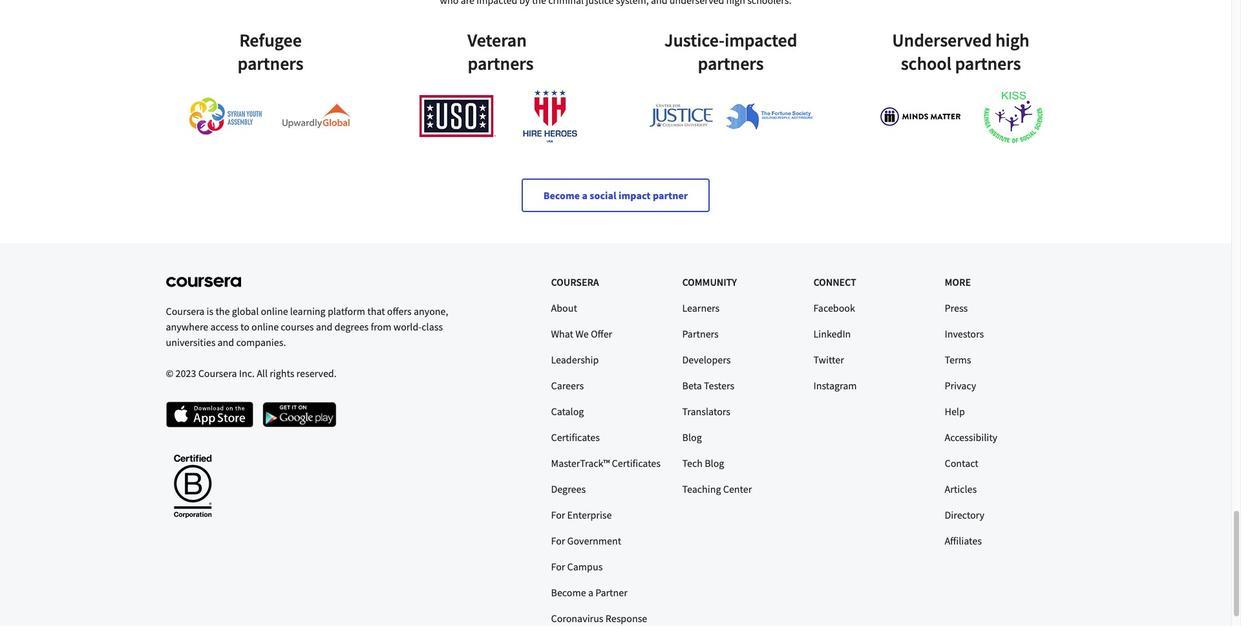 Task type: locate. For each thing, give the bounding box(es) containing it.
terms
[[945, 353, 972, 366]]

become a partner link
[[551, 586, 628, 599]]

refugee partners
[[238, 29, 304, 75]]

3 for from the top
[[551, 560, 566, 573]]

campus
[[568, 560, 603, 573]]

for
[[551, 509, 566, 522], [551, 535, 566, 547], [551, 560, 566, 573]]

2 partners from the left
[[468, 52, 534, 75]]

for for for campus
[[551, 560, 566, 573]]

0 vertical spatial coursera
[[166, 305, 205, 318]]

community
[[683, 276, 737, 289]]

and
[[316, 320, 333, 333], [218, 336, 234, 349]]

offers
[[387, 305, 412, 318]]

become for become a partner
[[551, 586, 586, 599]]

1 horizontal spatial certificates
[[612, 457, 661, 470]]

to
[[241, 320, 250, 333]]

a for partner
[[589, 586, 594, 599]]

beta testers
[[683, 379, 735, 392]]

a inside button
[[582, 189, 588, 202]]

platform
[[328, 305, 366, 318]]

social
[[590, 189, 617, 202]]

learners link
[[683, 302, 720, 315]]

catalog
[[551, 405, 584, 418]]

1 vertical spatial a
[[589, 586, 594, 599]]

underserved high school partners
[[893, 29, 1030, 75]]

for down degrees
[[551, 509, 566, 522]]

0 vertical spatial and
[[316, 320, 333, 333]]

0 horizontal spatial a
[[582, 189, 588, 202]]

1 for from the top
[[551, 509, 566, 522]]

a left social
[[582, 189, 588, 202]]

become
[[544, 189, 580, 202], [551, 586, 586, 599]]

become left social
[[544, 189, 580, 202]]

tech blog
[[683, 457, 725, 470]]

2 vertical spatial for
[[551, 560, 566, 573]]

directory link
[[945, 509, 985, 522]]

world-
[[394, 320, 422, 333]]

affiliates
[[945, 535, 983, 547]]

certificates link
[[551, 431, 600, 444]]

1 horizontal spatial a
[[589, 586, 594, 599]]

coursera image
[[166, 274, 241, 289]]

developers link
[[683, 353, 731, 366]]

class
[[422, 320, 443, 333]]

1 vertical spatial certificates
[[612, 457, 661, 470]]

about link
[[551, 302, 578, 315]]

articles
[[945, 483, 977, 496]]

© 2023 coursera inc. all rights reserved.
[[166, 367, 337, 380]]

what we offer link
[[551, 328, 613, 340]]

coursera inside coursera is the global online learning platform that offers anyone, anywhere access to online courses and degrees from world-class universities and companies.
[[166, 305, 205, 318]]

for for for enterprise
[[551, 509, 566, 522]]

4 partners from the left
[[956, 52, 1022, 75]]

that
[[368, 305, 385, 318]]

global
[[232, 305, 259, 318]]

0 vertical spatial for
[[551, 509, 566, 522]]

3 partners from the left
[[698, 52, 764, 75]]

justice-impacted partners
[[665, 29, 798, 75]]

blog
[[683, 431, 702, 444], [705, 457, 725, 470]]

1 vertical spatial for
[[551, 535, 566, 547]]

linkedin
[[814, 328, 851, 340]]

become inside button
[[544, 189, 580, 202]]

1 partners from the left
[[238, 52, 304, 75]]

blog up tech
[[683, 431, 702, 444]]

partners
[[238, 52, 304, 75], [468, 52, 534, 75], [698, 52, 764, 75], [956, 52, 1022, 75]]

certificates up mastertrack™
[[551, 431, 600, 444]]

0 vertical spatial certificates
[[551, 431, 600, 444]]

1 horizontal spatial blog
[[705, 457, 725, 470]]

careers link
[[551, 379, 584, 392]]

directory
[[945, 509, 985, 522]]

careers
[[551, 379, 584, 392]]

veteran partners image
[[419, 75, 582, 158]]

online up courses
[[261, 305, 288, 318]]

certified b corporation image
[[166, 447, 219, 525]]

0 vertical spatial a
[[582, 189, 588, 202]]

0 vertical spatial become
[[544, 189, 580, 202]]

©
[[166, 367, 174, 380]]

0 horizontal spatial blog
[[683, 431, 702, 444]]

investors link
[[945, 328, 985, 340]]

certificates right mastertrack™
[[612, 457, 661, 470]]

refugee
[[239, 29, 302, 52]]

get it on google play image
[[262, 402, 337, 428]]

certificates
[[551, 431, 600, 444], [612, 457, 661, 470]]

become down for campus link
[[551, 586, 586, 599]]

refugee partners image
[[189, 75, 352, 158]]

online
[[261, 305, 288, 318], [252, 320, 279, 333]]

1 vertical spatial become
[[551, 586, 586, 599]]

for left campus
[[551, 560, 566, 573]]

a left partner
[[589, 586, 594, 599]]

catalog link
[[551, 405, 584, 418]]

connect
[[814, 276, 857, 289]]

and down access
[[218, 336, 234, 349]]

coursera up anywhere at bottom
[[166, 305, 205, 318]]

access
[[211, 320, 239, 333]]

degrees
[[551, 483, 586, 496]]

leadership link
[[551, 353, 599, 366]]

about
[[551, 302, 578, 315]]

1 vertical spatial and
[[218, 336, 234, 349]]

articles link
[[945, 483, 977, 496]]

partners
[[683, 328, 719, 340]]

tech
[[683, 457, 703, 470]]

2023
[[176, 367, 196, 380]]

become a social impact partner button
[[522, 179, 710, 212]]

coursera left inc.
[[198, 367, 237, 380]]

leadership
[[551, 353, 599, 366]]

1 vertical spatial online
[[252, 320, 279, 333]]

online up the companies.
[[252, 320, 279, 333]]

for up for campus
[[551, 535, 566, 547]]

government
[[568, 535, 622, 547]]

coursera
[[166, 305, 205, 318], [198, 367, 237, 380]]

a
[[582, 189, 588, 202], [589, 586, 594, 599]]

2 for from the top
[[551, 535, 566, 547]]

justice-
[[665, 29, 725, 52]]

enterprise
[[568, 509, 612, 522]]

school
[[901, 52, 952, 75]]

and down learning
[[316, 320, 333, 333]]

teaching center
[[683, 483, 752, 496]]

contact link
[[945, 457, 979, 470]]

0 horizontal spatial and
[[218, 336, 234, 349]]

testers
[[704, 379, 735, 392]]

we
[[576, 328, 589, 340]]

veteran
[[468, 29, 527, 52]]

coursera is the global online learning platform that offers anyone, anywhere access to online courses and degrees from world-class universities and companies.
[[166, 305, 449, 349]]

for for for government
[[551, 535, 566, 547]]

from
[[371, 320, 392, 333]]

become a social impact partner link
[[522, 179, 710, 212]]

blog link
[[683, 431, 702, 444]]

degrees link
[[551, 483, 586, 496]]

blog right tech
[[705, 457, 725, 470]]

center
[[724, 483, 752, 496]]



Task type: vqa. For each thing, say whether or not it's contained in the screenshot.
Coronavirus at left bottom
yes



Task type: describe. For each thing, give the bounding box(es) containing it.
coronavirus response link
[[551, 612, 648, 625]]

linkedin link
[[814, 328, 851, 340]]

mastertrack™ certificates
[[551, 457, 661, 470]]

school partners image
[[880, 75, 1043, 158]]

instagram link
[[814, 379, 857, 392]]

rights
[[270, 367, 295, 380]]

beta testers link
[[683, 379, 735, 392]]

become for become a social impact partner
[[544, 189, 580, 202]]

response
[[606, 612, 648, 625]]

learners
[[683, 302, 720, 315]]

anyone,
[[414, 305, 449, 318]]

contact
[[945, 457, 979, 470]]

mastertrack™ certificates link
[[551, 457, 661, 470]]

a for social
[[582, 189, 588, 202]]

1 horizontal spatial and
[[316, 320, 333, 333]]

twitter
[[814, 353, 845, 366]]

become a partner
[[551, 586, 628, 599]]

twitter link
[[814, 353, 845, 366]]

tech blog link
[[683, 457, 725, 470]]

for enterprise link
[[551, 509, 612, 522]]

partner
[[596, 586, 628, 599]]

more
[[945, 276, 971, 289]]

coronavirus
[[551, 612, 604, 625]]

terms link
[[945, 353, 972, 366]]

underserved
[[893, 29, 993, 52]]

beta
[[683, 379, 702, 392]]

for campus
[[551, 560, 603, 573]]

teaching center link
[[683, 483, 752, 496]]

veteran partners
[[468, 29, 534, 75]]

developers
[[683, 353, 731, 366]]

instagram
[[814, 379, 857, 392]]

justice partners image
[[650, 75, 813, 158]]

help link
[[945, 405, 966, 418]]

for enterprise
[[551, 509, 612, 522]]

inc.
[[239, 367, 255, 380]]

0 horizontal spatial certificates
[[551, 431, 600, 444]]

degrees
[[335, 320, 369, 333]]

learning
[[290, 305, 326, 318]]

accessibility
[[945, 431, 998, 444]]

affiliates link
[[945, 535, 983, 547]]

partners inside underserved high school partners
[[956, 52, 1022, 75]]

anywhere
[[166, 320, 208, 333]]

help
[[945, 405, 966, 418]]

for campus link
[[551, 560, 603, 573]]

what
[[551, 328, 574, 340]]

high
[[996, 29, 1030, 52]]

facebook
[[814, 302, 856, 315]]

download on the app store image
[[166, 402, 253, 428]]

partners inside the veteran partners
[[468, 52, 534, 75]]

is
[[207, 305, 214, 318]]

privacy link
[[945, 379, 977, 392]]

companies.
[[236, 336, 286, 349]]

1 vertical spatial blog
[[705, 457, 725, 470]]

the
[[216, 305, 230, 318]]

teaching
[[683, 483, 722, 496]]

accessibility link
[[945, 431, 998, 444]]

all
[[257, 367, 268, 380]]

coronavirus response
[[551, 612, 648, 625]]

1 vertical spatial coursera
[[198, 367, 237, 380]]

coursera
[[551, 276, 599, 289]]

0 vertical spatial online
[[261, 305, 288, 318]]

press
[[945, 302, 969, 315]]

become a social impact partner
[[544, 189, 688, 202]]

offer
[[591, 328, 613, 340]]

reserved.
[[297, 367, 337, 380]]

impact
[[619, 189, 651, 202]]

courses
[[281, 320, 314, 333]]

universities
[[166, 336, 216, 349]]

0 vertical spatial blog
[[683, 431, 702, 444]]

partners inside justice-impacted partners
[[698, 52, 764, 75]]

impacted
[[725, 29, 798, 52]]

what we offer
[[551, 328, 613, 340]]

partners link
[[683, 328, 719, 340]]

privacy
[[945, 379, 977, 392]]

facebook link
[[814, 302, 856, 315]]

press link
[[945, 302, 969, 315]]



